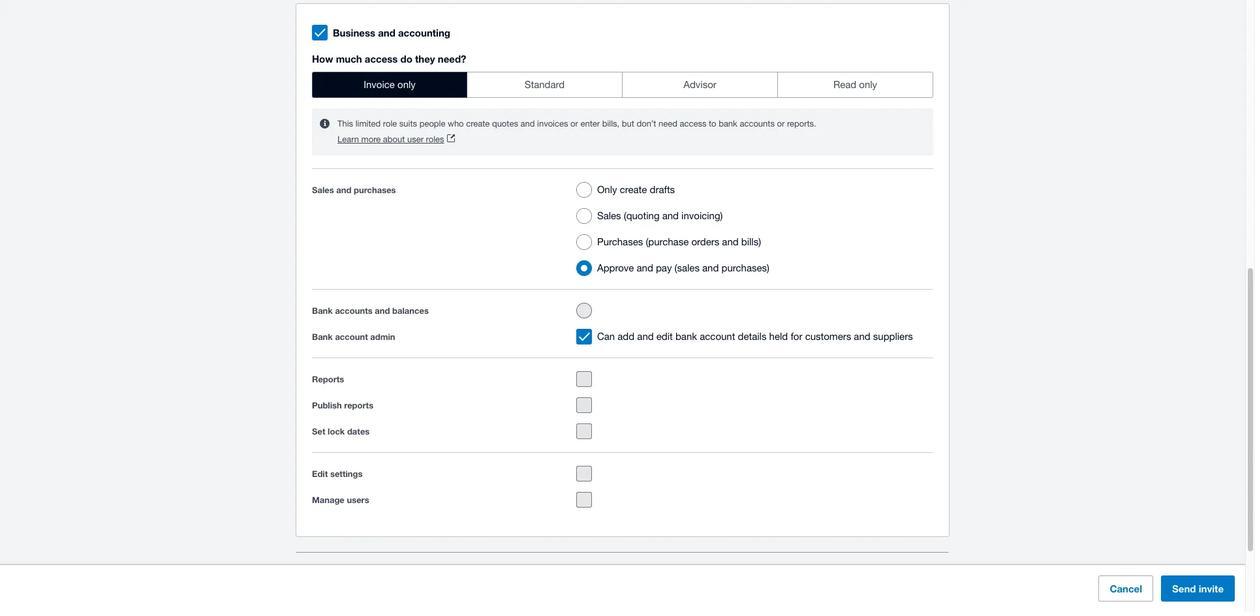 Task type: locate. For each thing, give the bounding box(es) containing it.
people
[[420, 119, 446, 129]]

sales for sales (quoting and invoicing)
[[598, 210, 621, 221]]

publish
[[312, 400, 342, 411]]

accounting
[[398, 27, 451, 39]]

cancel button
[[1099, 576, 1154, 602]]

bank for bank accounts and balances
[[312, 306, 333, 316]]

approve
[[598, 263, 634, 274]]

1 vertical spatial accounts
[[335, 306, 373, 316]]

and inside this limited role suits people who create quotes and invoices or enter bills, but don't need access to bank accounts or reports. learn more about user roles
[[521, 119, 535, 129]]

add
[[618, 331, 635, 342]]

only for read only
[[860, 79, 878, 90]]

roles
[[426, 135, 444, 144]]

0 vertical spatial bank
[[719, 119, 738, 129]]

and left the bills)
[[723, 236, 739, 248]]

set
[[312, 427, 326, 437]]

they
[[415, 53, 435, 65]]

or left enter
[[571, 119, 579, 129]]

read
[[834, 79, 857, 90]]

user
[[407, 135, 424, 144]]

and left suppliers
[[854, 331, 871, 342]]

1 bank from the top
[[312, 306, 333, 316]]

0 horizontal spatial sales
[[312, 185, 334, 195]]

to
[[709, 119, 717, 129]]

1 horizontal spatial bank
[[719, 119, 738, 129]]

enter
[[581, 119, 600, 129]]

accounts up 'bank account admin'
[[335, 306, 373, 316]]

manage users
[[312, 495, 369, 506]]

1 horizontal spatial account
[[700, 331, 736, 342]]

bank accounts and balances
[[312, 306, 429, 316]]

sales down the only
[[598, 210, 621, 221]]

0 vertical spatial accounts
[[740, 119, 775, 129]]

0 vertical spatial bank
[[312, 306, 333, 316]]

account
[[700, 331, 736, 342], [335, 332, 368, 342]]

access left do
[[365, 53, 398, 65]]

only create drafts
[[598, 184, 675, 195]]

1 horizontal spatial accounts
[[740, 119, 775, 129]]

drafts
[[650, 184, 675, 195]]

and up admin
[[375, 306, 390, 316]]

(purchase
[[646, 236, 689, 248]]

account left admin
[[335, 332, 368, 342]]

1 vertical spatial option group
[[571, 177, 934, 282]]

send invite
[[1173, 583, 1225, 595]]

create right the only
[[620, 184, 647, 195]]

how much access do they need?
[[312, 53, 467, 65]]

cancel
[[1111, 583, 1143, 595]]

account left details
[[700, 331, 736, 342]]

1 horizontal spatial access
[[680, 119, 707, 129]]

sales
[[312, 185, 334, 195], [598, 210, 621, 221]]

invoice only
[[364, 79, 416, 90]]

publish reports
[[312, 400, 374, 411]]

and right quotes
[[521, 119, 535, 129]]

customers
[[806, 331, 852, 342]]

purchases)
[[722, 263, 770, 274]]

reports
[[344, 400, 374, 411]]

accounts
[[740, 119, 775, 129], [335, 306, 373, 316]]

bank
[[719, 119, 738, 129], [676, 331, 698, 342]]

bank right edit
[[676, 331, 698, 342]]

can
[[598, 331, 615, 342]]

bank right the to
[[719, 119, 738, 129]]

0 vertical spatial create
[[466, 119, 490, 129]]

need?
[[438, 53, 467, 65]]

or
[[571, 119, 579, 129], [778, 119, 785, 129]]

and left edit
[[638, 331, 654, 342]]

0 vertical spatial option group
[[312, 72, 934, 98]]

reports
[[312, 374, 344, 385]]

1 horizontal spatial only
[[860, 79, 878, 90]]

1 only from the left
[[398, 79, 416, 90]]

standard
[[525, 79, 565, 90]]

approve and pay (sales and purchases)
[[598, 263, 770, 274]]

2 only from the left
[[860, 79, 878, 90]]

create right who
[[466, 119, 490, 129]]

create inside this limited role suits people who create quotes and invoices or enter bills, but don't need access to bank accounts or reports. learn more about user roles
[[466, 119, 490, 129]]

1 vertical spatial create
[[620, 184, 647, 195]]

0 horizontal spatial access
[[365, 53, 398, 65]]

held
[[770, 331, 788, 342]]

bank up 'bank account admin'
[[312, 306, 333, 316]]

option group containing only create drafts
[[571, 177, 934, 282]]

0 horizontal spatial create
[[466, 119, 490, 129]]

bills)
[[742, 236, 762, 248]]

0 horizontal spatial bank
[[676, 331, 698, 342]]

only
[[398, 79, 416, 90], [860, 79, 878, 90]]

do
[[401, 53, 413, 65]]

business and accounting
[[333, 27, 451, 39]]

need
[[659, 119, 678, 129]]

send invite button
[[1162, 576, 1236, 602]]

and left purchases in the top of the page
[[337, 185, 352, 195]]

only down do
[[398, 79, 416, 90]]

option group
[[312, 72, 934, 98], [571, 177, 934, 282]]

learn more about user roles link
[[338, 132, 455, 148]]

access left the to
[[680, 119, 707, 129]]

1 vertical spatial bank
[[312, 332, 333, 342]]

or left the reports.
[[778, 119, 785, 129]]

sales left purchases in the top of the page
[[312, 185, 334, 195]]

accounts left the reports.
[[740, 119, 775, 129]]

users
[[347, 495, 369, 506]]

1 vertical spatial access
[[680, 119, 707, 129]]

more
[[362, 135, 381, 144]]

bank up reports
[[312, 332, 333, 342]]

access
[[365, 53, 398, 65], [680, 119, 707, 129]]

access inside this limited role suits people who create quotes and invoices or enter bills, but don't need access to bank accounts or reports. learn more about user roles
[[680, 119, 707, 129]]

create inside option group
[[620, 184, 647, 195]]

quotes
[[492, 119, 518, 129]]

invoice
[[364, 79, 395, 90]]

bank for bank account admin
[[312, 332, 333, 342]]

purchases
[[354, 185, 396, 195]]

only right read
[[860, 79, 878, 90]]

create
[[466, 119, 490, 129], [620, 184, 647, 195]]

0 horizontal spatial only
[[398, 79, 416, 90]]

1 horizontal spatial sales
[[598, 210, 621, 221]]

1 horizontal spatial create
[[620, 184, 647, 195]]

0 vertical spatial sales
[[312, 185, 334, 195]]

edit
[[312, 469, 328, 479]]

about
[[383, 135, 405, 144]]

1 horizontal spatial or
[[778, 119, 785, 129]]

purchases (purchase orders and bills)
[[598, 236, 762, 248]]

2 bank from the top
[[312, 332, 333, 342]]

this limited role suits people who create quotes and invoices or enter bills, but don't need access to bank accounts or reports. learn more about user roles
[[338, 119, 817, 144]]

0 horizontal spatial accounts
[[335, 306, 373, 316]]

and
[[378, 27, 396, 39], [521, 119, 535, 129], [337, 185, 352, 195], [663, 210, 679, 221], [723, 236, 739, 248], [637, 263, 654, 274], [703, 263, 719, 274], [375, 306, 390, 316], [638, 331, 654, 342], [854, 331, 871, 342]]

bank
[[312, 306, 333, 316], [312, 332, 333, 342]]

1 vertical spatial sales
[[598, 210, 621, 221]]

reports.
[[788, 119, 817, 129]]

0 horizontal spatial or
[[571, 119, 579, 129]]



Task type: vqa. For each thing, say whether or not it's contained in the screenshot.
PURCHASES)
yes



Task type: describe. For each thing, give the bounding box(es) containing it.
suppliers
[[874, 331, 913, 342]]

don't
[[637, 119, 657, 129]]

0 vertical spatial access
[[365, 53, 398, 65]]

but
[[622, 119, 635, 129]]

invite
[[1200, 583, 1225, 595]]

2 or from the left
[[778, 119, 785, 129]]

edit
[[657, 331, 673, 342]]

orders
[[692, 236, 720, 248]]

who
[[448, 119, 464, 129]]

bank inside this limited role suits people who create quotes and invoices or enter bills, but don't need access to bank accounts or reports. learn more about user roles
[[719, 119, 738, 129]]

send
[[1173, 583, 1197, 595]]

lock
[[328, 427, 345, 437]]

learn
[[338, 135, 359, 144]]

for
[[791, 331, 803, 342]]

can add and edit bank account details held for customers and suppliers
[[598, 331, 913, 342]]

suits
[[400, 119, 417, 129]]

this
[[338, 119, 353, 129]]

edit settings
[[312, 469, 363, 479]]

manage
[[312, 495, 345, 506]]

sales (quoting and invoicing)
[[598, 210, 723, 221]]

(sales
[[675, 263, 700, 274]]

dates
[[347, 427, 370, 437]]

limited
[[356, 119, 381, 129]]

bank account admin
[[312, 332, 396, 342]]

pay
[[656, 263, 672, 274]]

only
[[598, 184, 618, 195]]

advisor
[[684, 79, 717, 90]]

set lock dates
[[312, 427, 370, 437]]

accounts inside this limited role suits people who create quotes and invoices or enter bills, but don't need access to bank accounts or reports. learn more about user roles
[[740, 119, 775, 129]]

purchases
[[598, 236, 643, 248]]

sales and purchases
[[312, 185, 396, 195]]

and left pay in the top of the page
[[637, 263, 654, 274]]

only for invoice only
[[398, 79, 416, 90]]

1 vertical spatial bank
[[676, 331, 698, 342]]

(quoting
[[624, 210, 660, 221]]

admin
[[371, 332, 396, 342]]

sales for sales and purchases
[[312, 185, 334, 195]]

and up (purchase
[[663, 210, 679, 221]]

and right (sales
[[703, 263, 719, 274]]

settings
[[330, 469, 363, 479]]

how
[[312, 53, 333, 65]]

1 or from the left
[[571, 119, 579, 129]]

invoices
[[538, 119, 569, 129]]

invoicing)
[[682, 210, 723, 221]]

business
[[333, 27, 376, 39]]

balances
[[393, 306, 429, 316]]

much
[[336, 53, 362, 65]]

0 horizontal spatial account
[[335, 332, 368, 342]]

option group containing invoice only
[[312, 72, 934, 98]]

details
[[738, 331, 767, 342]]

role
[[383, 119, 397, 129]]

read only
[[834, 79, 878, 90]]

bills,
[[603, 119, 620, 129]]

and up how much access do they need?
[[378, 27, 396, 39]]



